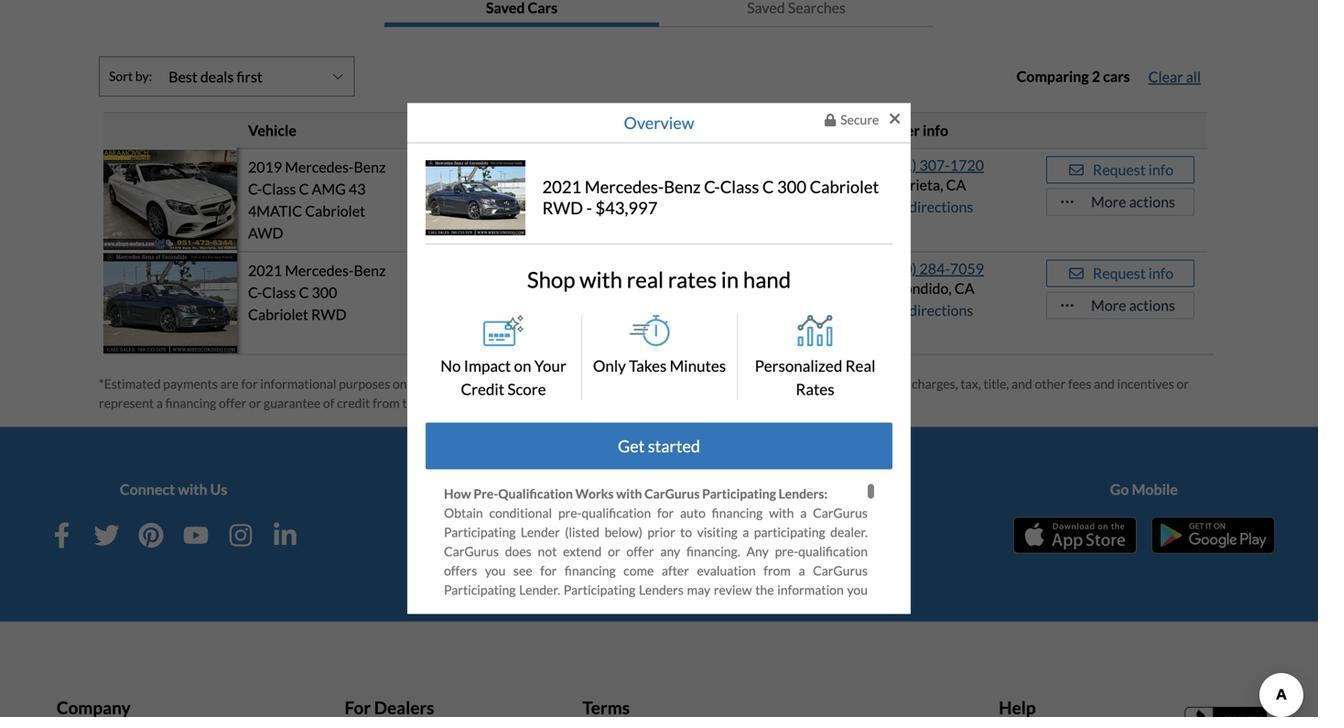 Task type: locate. For each thing, give the bounding box(es) containing it.
pre- down lenders
[[640, 601, 664, 617]]

more actions right ellipsis h icon
[[1092, 193, 1176, 211]]

0 horizontal spatial the
[[402, 395, 421, 411]]

1 horizontal spatial rwd
[[543, 198, 583, 218]]

c down 4matic
[[299, 283, 309, 301]]

0 horizontal spatial rwd
[[311, 305, 347, 323]]

of left our
[[683, 620, 695, 636]]

0 vertical spatial your
[[535, 356, 567, 375]]

c inside 2019 mercedes-benz c-class c amg 43 4matic cabriolet awd
[[299, 180, 309, 198]]

0 vertical spatial see
[[514, 563, 533, 578]]

0 vertical spatial cabriolet
[[810, 177, 879, 197]]

ca down 7059
[[955, 279, 975, 297]]

directions inside (951) 307-1720 murrieta, ca get directions
[[909, 198, 974, 216]]

1 vertical spatial be
[[644, 659, 658, 674]]

2 request info from the top
[[1093, 264, 1174, 282]]

2 horizontal spatial qualification
[[799, 543, 868, 559]]

of inside *estimated payments are for informational purposes only and may or may not account for financing pre-qualifications, acquisition fees, destination charges, tax, title, and other fees and incentives or represent a financing offer or guarantee of credit from the seller.
[[323, 395, 335, 411]]

ca for escondido, ca
[[955, 279, 975, 297]]

how pre-qualification works with cargurus participating lenders: obtain conditional pre-qualification for auto financing with a cargurus participating lender (listed below) prior to visiting a participating dealer. cargurus does not extend or offer any financing. any pre-qualification offers you see for financing come after evaluation from a cargurus participating lender. participating lenders may review the information you provide to determine whether you pre-qualify with no impact to your credit score. if you pre-qualify with one or more of our participating lenders, you will be able to see your estimated monthly payments, aprs and offer summaries for vehicles you may be considering. your request for pre- qualification may not be submitted to all participating lenders.
[[444, 486, 868, 694]]

be down vehicles on the left bottom of page
[[563, 678, 577, 694]]

instagram image
[[228, 522, 253, 548]]

the
[[402, 395, 421, 411], [756, 582, 774, 597]]

to right provide
[[490, 601, 502, 617]]

with up participating
[[769, 505, 794, 520]]

est.*
[[697, 261, 724, 279]]

deal
[[474, 184, 506, 200]]

2 vertical spatial be
[[563, 678, 577, 694]]

envelope image
[[1068, 163, 1086, 177], [1068, 266, 1086, 281]]

1 vertical spatial request
[[1093, 264, 1146, 282]]

0 horizontal spatial 2021
[[248, 261, 282, 279]]

2 horizontal spatial be
[[644, 659, 658, 674]]

download on the app store image
[[1014, 517, 1137, 554]]

or
[[469, 376, 481, 391], [1177, 376, 1189, 391], [249, 395, 261, 411], [608, 543, 620, 559], [635, 620, 647, 636]]

1 horizontal spatial $43,997
[[596, 198, 658, 218]]

class inside 2019 mercedes-benz c-class c amg 43 4matic cabriolet awd
[[262, 180, 296, 198]]

how
[[444, 486, 471, 501]]

actions for (951) 307-1720 murrieta, ca get directions
[[1130, 193, 1176, 211]]

1 vertical spatial envelope image
[[1068, 266, 1086, 281]]

participating down considering.
[[669, 678, 741, 694]]

$43,997 up mi
[[596, 198, 658, 218]]

pre- inside button
[[681, 187, 707, 205]]

1 vertical spatial info
[[1149, 161, 1174, 179]]

review
[[714, 582, 752, 597]]

cargurus up dealer.
[[813, 505, 868, 520]]

murrieta,
[[883, 176, 944, 194]]

class for $39,990
[[262, 180, 296, 198]]

the up impact
[[756, 582, 774, 597]]

0 vertical spatial your
[[806, 601, 832, 617]]

more actions for (760) 284-7059 escondido, ca get directions
[[1092, 296, 1176, 314]]

0 vertical spatial get directions link
[[883, 198, 974, 216]]

no
[[441, 356, 461, 375]]

2 envelope image from the top
[[1068, 266, 1086, 281]]

be down estimated
[[644, 659, 658, 674]]

qualification down summaries
[[444, 678, 514, 694]]

may down vehicles on the left bottom of page
[[516, 678, 539, 694]]

2 vertical spatial cabriolet
[[248, 305, 309, 323]]

real
[[627, 267, 664, 293]]

2
[[1092, 67, 1101, 85]]

sort
[[109, 68, 133, 84]]

c- for $39,990
[[248, 180, 262, 198]]

for up prior
[[658, 505, 674, 520]]

info
[[923, 121, 949, 139], [1149, 161, 1174, 179], [1149, 264, 1174, 282]]

2 more from the top
[[1092, 296, 1127, 314]]

directions
[[909, 198, 974, 216], [909, 301, 974, 319]]

and down 'lenders,'
[[813, 639, 834, 655]]

0 vertical spatial monthly
[[662, 121, 717, 139]]

comparing 2 cars
[[1017, 67, 1131, 85]]

0 vertical spatial the
[[402, 395, 421, 411]]

no impact on your credit score
[[441, 356, 567, 398]]

more right ellipsis h icon
[[1092, 193, 1127, 211]]

2 vertical spatial qualification
[[444, 678, 514, 694]]

pinterest image
[[138, 522, 164, 548]]

from down 'only'
[[373, 395, 400, 411]]

informational
[[260, 376, 336, 391]]

0 vertical spatial request info
[[1093, 161, 1174, 179]]

2 request info button from the top
[[1047, 260, 1195, 287]]

2021 right deal
[[543, 177, 582, 197]]

monthly inside how pre-qualification works with cargurus participating lenders: obtain conditional pre-qualification for auto financing with a cargurus participating lender (listed below) prior to visiting a participating dealer. cargurus does not extend or offer any financing. any pre-qualification offers you see for financing come after evaluation from a cargurus participating lender. participating lenders may review the information you provide to determine whether you pre-qualify with no impact to your credit score. if you pre-qualify with one or more of our participating lenders, you will be able to see your estimated monthly payments, aprs and offer summaries for vehicles you may be considering. your request for pre- qualification may not be submitted to all participating lenders.
[[659, 639, 706, 655]]

ca
[[946, 176, 966, 194], [955, 279, 975, 297]]

2021 down awd
[[248, 261, 282, 279]]

0 horizontal spatial your
[[535, 356, 567, 375]]

1 vertical spatial credit
[[835, 601, 868, 617]]

0 horizontal spatial credit
[[337, 395, 370, 411]]

your inside no impact on your credit score
[[535, 356, 567, 375]]

1 vertical spatial 2021
[[248, 261, 282, 279]]

2 request from the top
[[1093, 264, 1146, 282]]

submitted
[[580, 678, 637, 694]]

shop with real rates in hand dialog
[[0, 0, 1319, 717]]

1 get directions link from the top
[[883, 198, 974, 216]]

visiting
[[697, 524, 738, 540]]

0 horizontal spatial $43,997
[[407, 261, 461, 279]]

2 vertical spatial not
[[542, 678, 561, 694]]

300 inside shop with real rates in hand dialog
[[777, 177, 807, 197]]

on
[[827, 121, 843, 139], [514, 356, 532, 375]]

not down lender
[[538, 543, 557, 559]]

mercedes- for $39,990
[[285, 158, 354, 176]]

ca inside (760) 284-7059 escondido, ca get directions
[[955, 279, 975, 297]]

1 request info button from the top
[[1047, 156, 1195, 184]]

2021 mercedes-benz c-class c 300 cabriolet rwd image
[[426, 160, 526, 235], [103, 253, 237, 353]]

pre- down only takes minutes
[[650, 376, 674, 391]]

any
[[747, 543, 769, 559]]

get pre-qualified button
[[636, 183, 764, 210]]

0 horizontal spatial on
[[514, 356, 532, 375]]

0 vertical spatial more actions
[[1092, 193, 1176, 211]]

c left amg
[[299, 180, 309, 198]]

monthly right est.
[[662, 121, 717, 139]]

request for 7059
[[1093, 264, 1146, 282]]

more right ellipsis h image
[[1092, 296, 1127, 314]]

get inside (951) 307-1720 murrieta, ca get directions
[[883, 198, 907, 216]]

class down awd
[[262, 283, 296, 301]]

0 horizontal spatial qualification
[[444, 678, 514, 694]]

43
[[349, 180, 366, 198]]

c- down awd
[[248, 283, 262, 301]]

2 vertical spatial info
[[1149, 264, 1174, 282]]

0 vertical spatial not
[[509, 376, 528, 391]]

1 vertical spatial cabriolet
[[305, 202, 365, 220]]

1 vertical spatial rwd
[[311, 305, 347, 323]]

all down considering.
[[654, 678, 667, 694]]

to down information at the right bottom
[[791, 601, 803, 617]]

0 vertical spatial $43,997
[[596, 198, 658, 218]]

with up our
[[705, 601, 730, 617]]

0 vertical spatial 2021
[[543, 177, 582, 197]]

request info for (760) 284-7059
[[1093, 264, 1174, 282]]

(760)
[[883, 260, 917, 277]]

1 horizontal spatial the
[[756, 582, 774, 597]]

pre- up (listed
[[558, 505, 582, 520]]

300
[[777, 177, 807, 197], [312, 283, 337, 301]]

c down payment in the right of the page
[[763, 177, 774, 197]]

2 vertical spatial offer
[[840, 639, 868, 655]]

1 vertical spatial monthly
[[659, 639, 706, 655]]

0 vertical spatial more actions button
[[1047, 188, 1195, 216]]

1 envelope image from the top
[[1068, 163, 1086, 177]]

mercedes- down 2019 mercedes-benz c-class c amg 43 4matic cabriolet awd
[[285, 261, 354, 279]]

0 vertical spatial directions
[[909, 198, 974, 216]]

rwd up informational
[[311, 305, 347, 323]]

1 horizontal spatial on
[[827, 121, 843, 139]]

more actions
[[1092, 193, 1176, 211], [1092, 296, 1176, 314]]

all inside clear all button
[[1186, 68, 1201, 85]]

guarantee
[[264, 395, 321, 411]]

benz inside 2021 mercedes-benz c-class c 300 cabriolet rwd link
[[354, 261, 386, 279]]

0 vertical spatial envelope image
[[1068, 163, 1086, 177]]

0 vertical spatial all
[[1186, 68, 1201, 85]]

1 vertical spatial 2021 mercedes-benz c-class c 300 cabriolet rwd
[[248, 261, 386, 323]]

1 horizontal spatial your
[[739, 659, 765, 674]]

0 vertical spatial be
[[470, 639, 484, 655]]

personalized real rates
[[755, 356, 876, 398]]

benz down 43 on the top of page
[[354, 261, 386, 279]]

envelope image for (951) 307-1720
[[1068, 163, 1086, 177]]

0 vertical spatial from
[[373, 395, 400, 411]]

offer up come
[[627, 543, 654, 559]]

0 vertical spatial 2021 mercedes-benz c-class c 300 cabriolet rwd image
[[426, 160, 526, 235]]

pre-
[[474, 486, 498, 501]]

escondido,
[[883, 279, 952, 297]]

the inside how pre-qualification works with cargurus participating lenders: obtain conditional pre-qualification for auto financing with a cargurus participating lender (listed below) prior to visiting a participating dealer. cargurus does not extend or offer any financing. any pre-qualification offers you see for financing come after evaluation from a cargurus participating lender. participating lenders may review the information you provide to determine whether you pre-qualify with no impact to your credit score. if you pre-qualify with one or more of our participating lenders, you will be able to see your estimated monthly payments, aprs and offer summaries for vehicles you may be considering. your request for pre- qualification may not be submitted to all participating lenders.
[[756, 582, 774, 597]]

mercedes- inside 2019 mercedes-benz c-class c amg 43 4matic cabriolet awd
[[285, 158, 354, 176]]

2 directions from the top
[[909, 301, 974, 319]]

class down payment in the right of the page
[[720, 177, 759, 197]]

request info button up ellipsis h icon
[[1047, 156, 1195, 184]]

1 vertical spatial your
[[739, 659, 765, 674]]

get down murrieta,
[[883, 198, 907, 216]]

tax,
[[961, 376, 981, 391]]

get left started
[[618, 436, 645, 456]]

participating up whether
[[564, 582, 636, 597]]

1720
[[950, 156, 984, 174]]

of down informational
[[323, 395, 335, 411]]

0 vertical spatial 300
[[777, 177, 807, 197]]

1 horizontal spatial of
[[683, 620, 695, 636]]

benz inside 2019 mercedes-benz c-class c amg 43 4matic cabriolet awd
[[354, 158, 386, 176]]

1 request from the top
[[1093, 161, 1146, 179]]

2021 mercedes-benz c-class c 300 cabriolet rwd image inside shop with real rates in hand dialog
[[426, 160, 526, 235]]

1 vertical spatial 2021 mercedes-benz c-class c 300 cabriolet rwd image
[[103, 253, 237, 353]]

2 actions from the top
[[1130, 296, 1176, 314]]

c- down the "est. monthly payment"
[[704, 177, 720, 197]]

envelope image up ellipsis h image
[[1068, 266, 1086, 281]]

are
[[220, 376, 239, 391]]

get inside button
[[654, 187, 678, 205]]

1 vertical spatial qualify
[[540, 620, 578, 636]]

1 vertical spatial all
[[654, 678, 667, 694]]

request info for (951) 307-1720
[[1093, 161, 1174, 179]]

lock image
[[825, 113, 836, 126]]

0 vertical spatial more
[[1092, 193, 1127, 211]]

0 horizontal spatial from
[[373, 395, 400, 411]]

1 vertical spatial get directions link
[[883, 301, 974, 319]]

estimated
[[597, 639, 653, 655]]

1 vertical spatial directions
[[909, 301, 974, 319]]

1 horizontal spatial qualification
[[582, 505, 651, 520]]

2021 mercedes-benz c-class c 300 cabriolet rwd
[[543, 177, 879, 218], [248, 261, 386, 323]]

destination
[[846, 376, 910, 391]]

request
[[1093, 161, 1146, 179], [1093, 264, 1146, 282]]

info for 7059
[[1149, 264, 1174, 282]]

1 more from the top
[[1092, 193, 1127, 211]]

credit down purposes
[[337, 395, 370, 411]]

1 directions from the top
[[909, 198, 974, 216]]

2021 mercedes-benz c-class c 300 cabriolet rwd image down price
[[426, 160, 526, 235]]

be up summaries
[[470, 639, 484, 655]]

your down payments,
[[739, 659, 765, 674]]

1 more actions from the top
[[1092, 193, 1176, 211]]

credit up 'lenders,'
[[835, 601, 868, 617]]

get down escondido,
[[883, 301, 907, 319]]

get right usd circle icon
[[654, 187, 678, 205]]

linkedin image
[[272, 522, 298, 548]]

1 vertical spatial the
[[756, 582, 774, 597]]

connect with us
[[120, 480, 227, 498]]

directions for murrieta,
[[909, 198, 974, 216]]

0 horizontal spatial of
[[323, 395, 335, 411]]

see
[[514, 563, 533, 578], [539, 639, 558, 655]]

2021 inside shop with real rates in hand dialog
[[543, 177, 582, 197]]

1 vertical spatial ca
[[955, 279, 975, 297]]

financing
[[597, 376, 648, 391], [165, 395, 216, 411], [712, 505, 763, 520], [565, 563, 616, 578]]

1 vertical spatial request info button
[[1047, 260, 1195, 287]]

1 actions from the top
[[1130, 193, 1176, 211]]

qualify up more
[[664, 601, 702, 617]]

15,716 mi
[[535, 261, 599, 279]]

ca inside (951) 307-1720 murrieta, ca get directions
[[946, 176, 966, 194]]

incentives
[[1118, 376, 1175, 391]]

2 more actions button from the top
[[1047, 292, 1195, 319]]

does
[[505, 543, 532, 559]]

2 more actions from the top
[[1092, 296, 1176, 314]]

get directions link down escondido,
[[883, 301, 974, 319]]

cabriolet down the lot
[[810, 177, 879, 197]]

0 vertical spatial offer
[[219, 395, 247, 411]]

cabriolet inside 2021 mercedes-benz c-class c 300 cabriolet rwd link
[[248, 305, 309, 323]]

credit inside *estimated payments are for informational purposes only and may or may not account for financing pre-qualifications, acquisition fees, destination charges, tax, title, and other fees and incentives or represent a financing offer or guarantee of credit from the seller.
[[337, 395, 370, 411]]

comparing
[[1017, 67, 1089, 85]]

participating up visiting
[[703, 486, 776, 501]]

amg
[[312, 180, 346, 198]]

$43,997
[[596, 198, 658, 218], [407, 261, 461, 279]]

whether
[[566, 601, 614, 617]]

lenders.
[[744, 678, 791, 694]]

for down only
[[578, 376, 594, 391]]

monthly up considering.
[[659, 639, 706, 655]]

2 get directions link from the top
[[883, 301, 974, 319]]

0 vertical spatial info
[[923, 121, 949, 139]]

1 vertical spatial $43,997
[[407, 261, 461, 279]]

financing.
[[687, 543, 741, 559]]

shop
[[527, 267, 576, 293]]

c- down 2019
[[248, 180, 262, 198]]

started
[[648, 436, 701, 456]]

request info button up ellipsis h image
[[1047, 260, 1195, 287]]

1 horizontal spatial from
[[764, 563, 791, 578]]

1 request info from the top
[[1093, 161, 1174, 179]]

1 horizontal spatial be
[[563, 678, 577, 694]]

0 vertical spatial request
[[1093, 161, 1146, 179]]

0 horizontal spatial offer
[[219, 395, 247, 411]]

a down lenders:
[[801, 505, 807, 520]]

not left account
[[509, 376, 528, 391]]

and up seller.
[[419, 376, 440, 391]]

get inside button
[[618, 436, 645, 456]]

your
[[806, 601, 832, 617], [565, 639, 590, 655]]

2021 mercedes-benz c-class c 300 cabriolet rwd image up the payments
[[103, 253, 237, 353]]

benz inside shop with real rates in hand dialog
[[664, 177, 701, 197]]

$39,990
[[407, 158, 461, 176]]

offer down are
[[219, 395, 247, 411]]

come
[[624, 563, 654, 578]]

0 vertical spatial qualification
[[582, 505, 651, 520]]

ellipsis h image
[[1059, 195, 1077, 209]]

1 vertical spatial more actions
[[1092, 296, 1176, 314]]

0 vertical spatial actions
[[1130, 193, 1176, 211]]

1 vertical spatial of
[[683, 620, 695, 636]]

from down any
[[764, 563, 791, 578]]

you
[[485, 563, 506, 578], [847, 582, 868, 597], [617, 601, 637, 617], [493, 620, 513, 636], [847, 620, 868, 636], [587, 659, 607, 674]]

get directions link for escondido,
[[883, 301, 974, 319]]

*estimated
[[99, 376, 161, 391]]

determine
[[505, 601, 563, 617]]

financing down extend
[[565, 563, 616, 578]]

actions right ellipsis h icon
[[1130, 193, 1176, 211]]

great
[[430, 184, 471, 200]]

c- inside shop with real rates in hand dialog
[[704, 177, 720, 197]]

(951)
[[883, 156, 917, 174]]

actions
[[1130, 193, 1176, 211], [1130, 296, 1176, 314]]

more actions button for (760) 284-7059 escondido, ca get directions
[[1047, 292, 1195, 319]]

0 horizontal spatial your
[[565, 639, 590, 655]]

more actions button for (951) 307-1720 murrieta, ca get directions
[[1047, 188, 1195, 216]]

credit
[[337, 395, 370, 411], [835, 601, 868, 617]]

cabriolet
[[810, 177, 879, 197], [305, 202, 365, 220], [248, 305, 309, 323]]

benz right usd circle icon
[[664, 177, 701, 197]]

for down able on the left
[[512, 659, 528, 674]]

1 horizontal spatial 2021 mercedes-benz c-class c 300 cabriolet rwd
[[543, 177, 879, 218]]

on inside no impact on your credit score
[[514, 356, 532, 375]]

c- for $43,997
[[248, 283, 262, 301]]

0 vertical spatial 2021 mercedes-benz c-class c 300 cabriolet rwd
[[543, 177, 879, 218]]

0 vertical spatial on
[[827, 121, 843, 139]]

may
[[443, 376, 466, 391], [483, 376, 507, 391], [687, 582, 711, 597], [614, 659, 637, 674], [516, 678, 539, 694]]

directions down escondido,
[[909, 301, 974, 319]]

0 vertical spatial credit
[[337, 395, 370, 411]]

not inside *estimated payments are for informational purposes only and may or may not account for financing pre-qualifications, acquisition fees, destination charges, tax, title, and other fees and incentives or represent a financing offer or guarantee of credit from the seller.
[[509, 376, 528, 391]]

1 vertical spatial your
[[565, 639, 590, 655]]

all
[[1186, 68, 1201, 85], [654, 678, 667, 694]]

participating
[[703, 486, 776, 501], [444, 524, 516, 540], [444, 582, 516, 597], [564, 582, 636, 597], [721, 620, 793, 636], [669, 678, 741, 694]]

c- inside 2019 mercedes-benz c-class c amg 43 4matic cabriolet awd
[[248, 180, 262, 198]]

2021 mercedes-benz c-class c 300 cabriolet rwd down the "est. monthly payment"
[[543, 177, 879, 218]]

1 vertical spatial more
[[1092, 296, 1127, 314]]

0 horizontal spatial be
[[470, 639, 484, 655]]

see up vehicles on the left bottom of page
[[539, 639, 558, 655]]

0 vertical spatial rwd
[[543, 198, 583, 218]]

offer inside *estimated payments are for informational purposes only and may or may not account for financing pre-qualifications, acquisition fees, destination charges, tax, title, and other fees and incentives or represent a financing offer or guarantee of credit from the seller.
[[219, 395, 247, 411]]

1 vertical spatial from
[[764, 563, 791, 578]]

1 vertical spatial request info
[[1093, 264, 1174, 282]]

awd
[[248, 224, 283, 242]]

qualify down "determine"
[[540, 620, 578, 636]]

directions inside (760) 284-7059 escondido, ca get directions
[[909, 301, 974, 319]]

you up one at bottom
[[617, 601, 637, 617]]

mercedes- for $43,997
[[285, 261, 354, 279]]

1 vertical spatial actions
[[1130, 296, 1176, 314]]

payments,
[[712, 639, 770, 655]]

c
[[763, 177, 774, 197], [299, 180, 309, 198], [299, 283, 309, 301]]

request info
[[1093, 161, 1174, 179], [1093, 264, 1174, 282]]

actions up incentives
[[1130, 296, 1176, 314]]

1 vertical spatial more actions button
[[1047, 292, 1195, 319]]

1 more actions button from the top
[[1047, 188, 1195, 216]]

offer down 'lenders,'
[[840, 639, 868, 655]]

1 horizontal spatial 2021 mercedes-benz c-class c 300 cabriolet rwd image
[[426, 160, 526, 235]]

0 horizontal spatial qualify
[[540, 620, 578, 636]]

days on lot
[[791, 121, 864, 139]]

1 horizontal spatial all
[[1186, 68, 1201, 85]]



Task type: vqa. For each thing, say whether or not it's contained in the screenshot.
Hatchback
no



Task type: describe. For each thing, give the bounding box(es) containing it.
account
[[531, 376, 575, 391]]

you right information at the right bottom
[[847, 582, 868, 597]]

4matic
[[248, 202, 302, 220]]

qualifications,
[[674, 376, 752, 391]]

secure
[[841, 112, 879, 127]]

your inside how pre-qualification works with cargurus participating lenders: obtain conditional pre-qualification for auto financing with a cargurus participating lender (listed below) prior to visiting a participating dealer. cargurus does not extend or offer any financing. any pre-qualification offers you see for financing come after evaluation from a cargurus participating lender. participating lenders may review the information you provide to determine whether you pre-qualify with no impact to your credit score. if you pre-qualify with one or more of our participating lenders, you will be able to see your estimated monthly payments, aprs and offer summaries for vehicles you may be considering. your request for pre- qualification may not be submitted to all participating lenders.
[[739, 659, 765, 674]]

all inside how pre-qualification works with cargurus participating lenders: obtain conditional pre-qualification for auto financing with a cargurus participating lender (listed below) prior to visiting a participating dealer. cargurus does not extend or offer any financing. any pre-qualification offers you see for financing come after evaluation from a cargurus participating lender. participating lenders may review the information you provide to determine whether you pre-qualify with no impact to your credit score. if you pre-qualify with one or more of our participating lenders, you will be able to see your estimated monthly payments, aprs and offer summaries for vehicles you may be considering. your request for pre- qualification may not be submitted to all participating lenders.
[[654, 678, 667, 694]]

financing up visiting
[[712, 505, 763, 520]]

and inside how pre-qualification works with cargurus participating lenders: obtain conditional pre-qualification for auto financing with a cargurus participating lender (listed below) prior to visiting a participating dealer. cargurus does not extend or offer any financing. any pre-qualification offers you see for financing come after evaluation from a cargurus participating lender. participating lenders may review the information you provide to determine whether you pre-qualify with no impact to your credit score. if you pre-qualify with one or more of our participating lenders, you will be able to see your estimated monthly payments, aprs and offer summaries for vehicles you may be considering. your request for pre- qualification may not be submitted to all participating lenders.
[[813, 639, 834, 655]]

conditional
[[489, 505, 552, 520]]

go mobile
[[1111, 480, 1178, 498]]

a up information at the right bottom
[[799, 563, 805, 578]]

get inside (760) 284-7059 escondido, ca get directions
[[883, 301, 907, 319]]

and right title,
[[1012, 376, 1033, 391]]

able
[[491, 639, 514, 655]]

impact
[[750, 601, 788, 617]]

1 vertical spatial not
[[538, 543, 557, 559]]

hand
[[743, 267, 791, 293]]

vehicle
[[248, 121, 297, 139]]

pre- right request
[[845, 659, 868, 674]]

you right the "if"
[[493, 620, 513, 636]]

credit inside how pre-qualification works with cargurus participating lenders: obtain conditional pre-qualification for auto financing with a cargurus participating lender (listed below) prior to visiting a participating dealer. cargurus does not extend or offer any financing. any pre-qualification offers you see for financing come after evaluation from a cargurus participating lender. participating lenders may review the information you provide to determine whether you pre-qualify with no impact to your credit score. if you pre-qualify with one or more of our participating lenders, you will be able to see your estimated monthly payments, aprs and offer summaries for vehicles you may be considering. your request for pre- qualification may not be submitted to all participating lenders.
[[835, 601, 868, 617]]

offers
[[444, 563, 477, 578]]

for right are
[[241, 376, 258, 391]]

will
[[444, 639, 464, 655]]

request
[[772, 659, 815, 674]]

0 horizontal spatial see
[[514, 563, 533, 578]]

2 horizontal spatial offer
[[840, 639, 868, 655]]

more actions for (951) 307-1720 murrieta, ca get directions
[[1092, 193, 1176, 211]]

rates
[[668, 267, 717, 293]]

0 horizontal spatial 2021 mercedes-benz c-class c 300 cabriolet rwd
[[248, 261, 386, 323]]

sort by:
[[109, 68, 152, 84]]

0 vertical spatial qualify
[[664, 601, 702, 617]]

a inside *estimated payments are for informational purposes only and may or may not account for financing pre-qualifications, acquisition fees, destination charges, tax, title, and other fees and incentives or represent a financing offer or guarantee of credit from the seller.
[[156, 395, 163, 411]]

obtain
[[444, 505, 483, 520]]

request info button for (951) 307-1720
[[1047, 156, 1195, 184]]

cargurus up auto
[[645, 486, 700, 501]]

no
[[733, 601, 747, 617]]

cars
[[1104, 67, 1131, 85]]

great deal
[[430, 184, 506, 200]]

other
[[1035, 376, 1066, 391]]

(760) 284-7059 button
[[883, 260, 984, 277]]

the inside *estimated payments are for informational purposes only and may or may not account for financing pre-qualifications, acquisition fees, destination charges, tax, title, and other fees and incentives or represent a financing offer or guarantee of credit from the seller.
[[402, 395, 421, 411]]

clear
[[1149, 68, 1184, 85]]

or down "impact"
[[469, 376, 481, 391]]

get it on google play image
[[1152, 517, 1275, 554]]

c inside shop with real rates in hand dialog
[[763, 177, 774, 197]]

you down the does
[[485, 563, 506, 578]]

score.
[[444, 620, 477, 636]]

financing down the payments
[[165, 395, 216, 411]]

lot
[[846, 121, 864, 139]]

represent
[[99, 395, 154, 411]]

or down below)
[[608, 543, 620, 559]]

1 horizontal spatial see
[[539, 639, 558, 655]]

class for $43,997
[[262, 283, 296, 301]]

to down auto
[[681, 524, 692, 540]]

2019 mercedes-benz c-class c amg 43 4matic cabriolet awd image
[[103, 150, 237, 250]]

youtube image
[[183, 522, 209, 548]]

class inside shop with real rates in hand dialog
[[720, 177, 759, 197]]

title,
[[984, 376, 1009, 391]]

score
[[508, 379, 546, 398]]

click for the bbb business review of this auto listing service in cambridge ma image
[[1185, 705, 1273, 717]]

get started
[[618, 436, 701, 456]]

close financing wizard image
[[890, 110, 900, 127]]

below)
[[605, 524, 643, 540]]

1 vertical spatial qualification
[[799, 543, 868, 559]]

benz for $39,990
[[354, 158, 386, 176]]

1 horizontal spatial offer
[[627, 543, 654, 559]]

or left the guarantee
[[249, 395, 261, 411]]

1 vertical spatial 300
[[312, 283, 337, 301]]

participating up provide
[[444, 582, 516, 597]]

more
[[650, 620, 680, 636]]

connect
[[120, 480, 175, 498]]

seller.
[[423, 395, 456, 411]]

more for (951) 307-1720 murrieta, ca get directions
[[1092, 193, 1127, 211]]

c for $43,997
[[299, 283, 309, 301]]

cabriolet inside 2019 mercedes-benz c-class c amg 43 4matic cabriolet awd
[[305, 202, 365, 220]]

by:
[[135, 68, 152, 84]]

only takes minutes
[[593, 356, 726, 375]]

with left us
[[178, 480, 208, 498]]

$819/mo est.*
[[636, 261, 724, 279]]

(951) 307-1720 button
[[883, 156, 984, 174]]

financing down only
[[597, 376, 648, 391]]

cargurus up information at the right bottom
[[813, 563, 868, 578]]

to right submitted
[[639, 678, 651, 694]]

go
[[1111, 480, 1129, 498]]

acquisition
[[754, 376, 815, 391]]

clear all
[[1149, 68, 1201, 85]]

to right able on the left
[[521, 639, 533, 655]]

get directions link for murrieta,
[[883, 198, 974, 216]]

ellipsis h image
[[1059, 298, 1077, 313]]

pre- inside *estimated payments are for informational purposes only and may or may not account for financing pre-qualifications, acquisition fees, destination charges, tax, title, and other fees and incentives or represent a financing offer or guarantee of credit from the seller.
[[650, 376, 674, 391]]

summaries
[[444, 659, 505, 674]]

pre- down "determine"
[[517, 620, 540, 636]]

extend
[[563, 543, 602, 559]]

0 horizontal spatial 2021 mercedes-benz c-class c 300 cabriolet rwd image
[[103, 253, 237, 353]]

for up lender.
[[540, 563, 557, 578]]

get started button
[[426, 422, 893, 469]]

you up submitted
[[587, 659, 607, 674]]

2019 mercedes-benz c-class c amg 43 4matic cabriolet awd link
[[248, 158, 386, 242]]

a up any
[[743, 524, 749, 540]]

personalized
[[755, 356, 843, 375]]

seller
[[883, 121, 920, 139]]

request info button for (760) 284-7059
[[1047, 260, 1195, 287]]

mercedes- inside shop with real rates in hand dialog
[[585, 177, 664, 197]]

cabriolet inside shop with real rates in hand dialog
[[810, 177, 879, 197]]

1 horizontal spatial your
[[806, 601, 832, 617]]

or right incentives
[[1177, 376, 1189, 391]]

with left real
[[580, 267, 623, 293]]

c for $39,990
[[299, 180, 309, 198]]

facebook image
[[49, 522, 75, 548]]

participating down impact
[[721, 620, 793, 636]]

directions for escondido,
[[909, 301, 974, 319]]

charges,
[[912, 376, 959, 391]]

dealer.
[[831, 524, 868, 540]]

may down after
[[687, 582, 711, 597]]

from inside how pre-qualification works with cargurus participating lenders: obtain conditional pre-qualification for auto financing with a cargurus participating lender (listed below) prior to visiting a participating dealer. cargurus does not extend or offer any financing. any pre-qualification offers you see for financing come after evaluation from a cargurus participating lender. participating lenders may review the information you provide to determine whether you pre-qualify with no impact to your credit score. if you pre-qualify with one or more of our participating lenders, you will be able to see your estimated monthly payments, aprs and offer summaries for vehicles you may be considering. your request for pre- qualification may not be submitted to all participating lenders.
[[764, 563, 791, 578]]

of inside how pre-qualification works with cargurus participating lenders: obtain conditional pre-qualification for auto financing with a cargurus participating lender (listed below) prior to visiting a participating dealer. cargurus does not extend or offer any financing. any pre-qualification offers you see for financing come after evaluation from a cargurus participating lender. participating lenders may review the information you provide to determine whether you pre-qualify with no impact to your credit score. if you pre-qualify with one or more of our participating lenders, you will be able to see your estimated monthly payments, aprs and offer summaries for vehicles you may be considering. your request for pre- qualification may not be submitted to all participating lenders.
[[683, 620, 695, 636]]

may down "no"
[[443, 376, 466, 391]]

lenders,
[[796, 620, 844, 636]]

and right fees
[[1094, 376, 1115, 391]]

(760) 284-7059 escondido, ca get directions
[[883, 260, 984, 319]]

qualification
[[498, 486, 573, 501]]

actions for (760) 284-7059 escondido, ca get directions
[[1130, 296, 1176, 314]]

takes
[[629, 356, 667, 375]]

2021 mercedes-benz c-class c 300 cabriolet rwd inside shop with real rates in hand dialog
[[543, 177, 879, 218]]

with right works
[[616, 486, 642, 501]]

may down "impact"
[[483, 376, 507, 391]]

cargurus up offers
[[444, 543, 499, 559]]

info for 1720
[[1149, 161, 1174, 179]]

impact
[[464, 356, 511, 375]]

2019 mercedes-benz c-class c amg 43 4matic cabriolet awd
[[248, 158, 386, 242]]

only
[[593, 356, 626, 375]]

est. monthly payment
[[636, 121, 777, 139]]

pre- down participating
[[775, 543, 799, 559]]

for right request
[[821, 659, 838, 674]]

from inside *estimated payments are for informational purposes only and may or may not account for financing pre-qualifications, acquisition fees, destination charges, tax, title, and other fees and incentives or represent a financing offer or guarantee of credit from the seller.
[[373, 395, 400, 411]]

(listed
[[565, 524, 600, 540]]

one
[[610, 620, 631, 636]]

us
[[210, 480, 227, 498]]

considering.
[[664, 659, 732, 674]]

payments
[[163, 376, 218, 391]]

seller info
[[883, 121, 949, 139]]

participating
[[754, 524, 826, 540]]

participating down obtain
[[444, 524, 516, 540]]

lender.
[[519, 582, 560, 597]]

lenders
[[639, 582, 684, 597]]

evaluation
[[697, 563, 756, 578]]

in
[[721, 267, 739, 293]]

any
[[661, 543, 681, 559]]

request for 1720
[[1093, 161, 1146, 179]]

284-
[[920, 260, 950, 277]]

may down estimated
[[614, 659, 637, 674]]

you right 'lenders,'
[[847, 620, 868, 636]]

only
[[393, 376, 417, 391]]

or right one at bottom
[[635, 620, 647, 636]]

works
[[576, 486, 614, 501]]

$43,997 inside shop with real rates in hand dialog
[[596, 198, 658, 218]]

rwd inside shop with real rates in hand dialog
[[543, 198, 583, 218]]

benz for $43,997
[[354, 261, 386, 279]]

usd circle image
[[636, 189, 651, 204]]

if
[[481, 620, 489, 636]]

more for (760) 284-7059 escondido, ca get directions
[[1092, 296, 1127, 314]]

(951) 307-1720 murrieta, ca get directions
[[883, 156, 984, 216]]

envelope image for (760) 284-7059
[[1068, 266, 1086, 281]]

get pre-qualified
[[654, 187, 763, 205]]

twitter image
[[94, 522, 119, 548]]

with down whether
[[582, 620, 607, 636]]

2021 mercedes-benz c-class c 300 cabriolet rwd link
[[248, 261, 386, 323]]

minutes
[[670, 356, 726, 375]]

fees,
[[818, 376, 844, 391]]

credit
[[461, 379, 505, 398]]

information
[[778, 582, 844, 597]]

our
[[698, 620, 718, 636]]

ca for murrieta, ca
[[946, 176, 966, 194]]

qualified
[[707, 187, 763, 205]]



